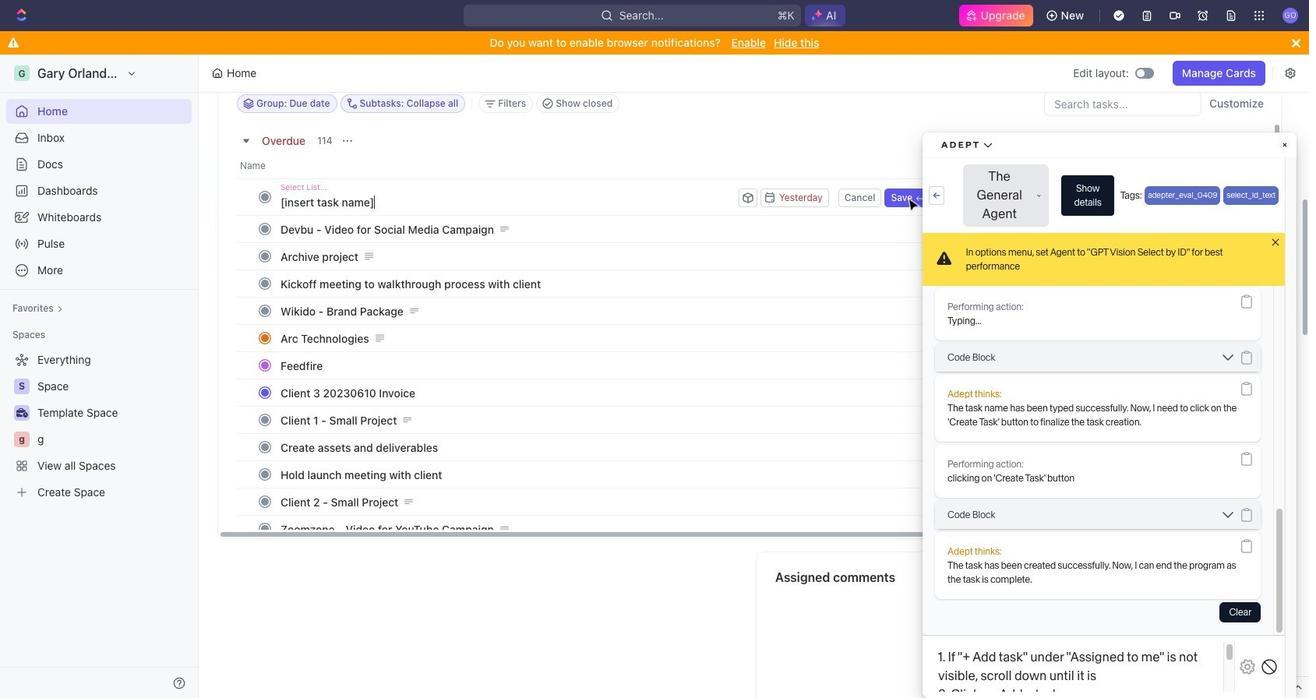 Task type: describe. For each thing, give the bounding box(es) containing it.
gary orlando's workspace, , element
[[14, 65, 30, 81]]

business time image
[[16, 408, 28, 418]]

Search tasks... text field
[[1045, 92, 1201, 115]]



Task type: vqa. For each thing, say whether or not it's contained in the screenshot.
g, , ELEMENT
yes



Task type: locate. For each thing, give the bounding box(es) containing it.
tree inside sidebar navigation
[[6, 348, 192, 505]]

space, , element
[[14, 379, 30, 394]]

tree
[[6, 348, 192, 505]]

sidebar navigation
[[0, 55, 202, 698]]

g, , element
[[14, 432, 30, 447]]

Task name or type '/' for commands text field
[[281, 189, 736, 214]]



